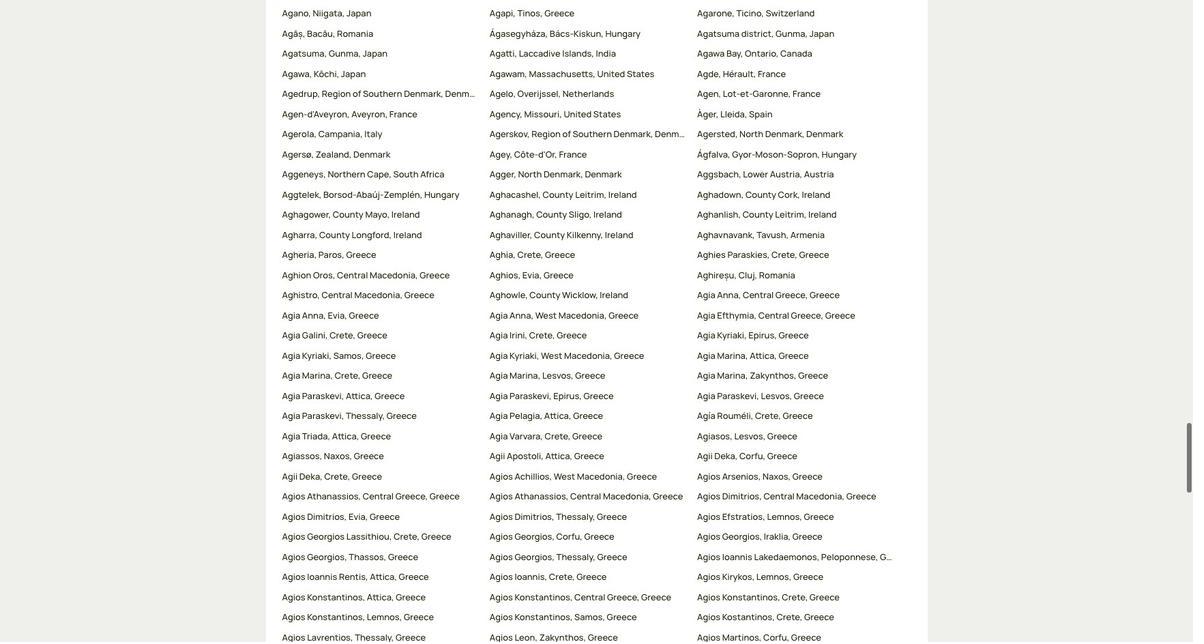 Task type: locate. For each thing, give the bounding box(es) containing it.
georgios, for corfu,
[[515, 531, 555, 543]]

aghagower, county mayo, ireland
[[282, 208, 420, 221]]

central
[[337, 269, 368, 281], [322, 289, 353, 301], [743, 289, 774, 301], [759, 309, 790, 321], [363, 490, 394, 503], [571, 490, 602, 503], [764, 490, 795, 503], [575, 591, 606, 603]]

1 vertical spatial of
[[563, 128, 571, 140]]

bács-
[[550, 27, 574, 40]]

hungary up india
[[606, 27, 641, 40]]

dimitrios, up agios georgios, corfu, greece
[[515, 510, 555, 523]]

paraskies,
[[728, 249, 770, 261]]

lemnos, for efstratios,
[[767, 510, 803, 523]]

1 horizontal spatial samos,
[[575, 611, 605, 623]]

2 vertical spatial lemnos,
[[367, 611, 402, 623]]

agios for agios ioannis lakedaemonos, peloponnese, greece
[[698, 551, 721, 563]]

agios inside agios georgios, thessaly, greece link
[[490, 551, 513, 563]]

greece inside agiasos, lesvos, greece link
[[768, 430, 798, 442]]

evia, inside 'agia anna, evia, greece' link
[[328, 309, 347, 321]]

agia paraskevi, epirus, greece link
[[490, 390, 687, 403]]

0 horizontal spatial leitrim,
[[575, 188, 607, 201]]

agde, hérault, france
[[698, 67, 786, 80]]

agios inside agios efstratios, lemnos, greece link
[[698, 510, 721, 523]]

evia, inside agios dimitrios, evia, greece link
[[349, 510, 368, 523]]

0 horizontal spatial evia,
[[328, 309, 347, 321]]

0 vertical spatial region
[[322, 88, 351, 100]]

naxos, down agia triada, attica, greece
[[324, 450, 352, 462]]

0 vertical spatial southern
[[363, 88, 402, 100]]

of down agency, missouri, united states
[[563, 128, 571, 140]]

1 horizontal spatial states
[[627, 67, 655, 80]]

agia kyriaki, west macedonia, greece
[[490, 349, 645, 362]]

west up agia irini, crete, greece
[[536, 309, 557, 321]]

2 vertical spatial lesvos,
[[735, 430, 766, 442]]

central up agios efstratios, lemnos, greece
[[764, 490, 795, 503]]

agey,
[[490, 148, 513, 160]]

france right d'or,
[[559, 148, 587, 160]]

2 horizontal spatial anna,
[[718, 289, 741, 301]]

macedonia, for kyriaki,
[[564, 349, 613, 362]]

agiasos, lesvos, greece link
[[698, 430, 894, 443]]

1 vertical spatial north
[[518, 168, 542, 180]]

1 horizontal spatial of
[[563, 128, 571, 140]]

agii
[[490, 450, 505, 462], [698, 450, 713, 462], [282, 470, 298, 482]]

county up aghaviller, county kilkenny, ireland at the top
[[537, 208, 567, 221]]

agios for agios konstantinos, crete, greece
[[698, 591, 721, 603]]

1 vertical spatial southern
[[573, 128, 612, 140]]

0 vertical spatial ioannis
[[723, 551, 753, 563]]

deka, down agiasos,
[[715, 450, 738, 462]]

0 vertical spatial gunma,
[[776, 27, 808, 40]]

agii down agiassos,
[[282, 470, 298, 482]]

epirus, down agia marina, lesvos, greece link
[[554, 390, 582, 402]]

greece inside agios georgios, thassos, greece link
[[388, 551, 418, 563]]

agawa, kōchi, japan link
[[282, 67, 479, 81]]

greece inside agia marina, crete, greece link
[[362, 369, 393, 382]]

0 horizontal spatial region
[[322, 88, 351, 100]]

greece inside aghion oros, central macedonia, greece link
[[420, 269, 450, 281]]

greece inside agiassos, naxos, greece link
[[354, 450, 384, 462]]

0 horizontal spatial ioannis
[[307, 571, 337, 583]]

ireland down 'agger, north denmark, denmark' link
[[609, 188, 637, 201]]

0 vertical spatial deka,
[[715, 450, 738, 462]]

agios konstantinos, attica, greece link
[[282, 591, 479, 604]]

1 horizontal spatial leitrim,
[[776, 208, 807, 221]]

greece inside agios georgios lassithiou, crete, greece link
[[422, 531, 452, 543]]

agia for agia paraskevi, thessaly, greece
[[282, 410, 300, 422]]

agía rouméli, crete, greece link
[[698, 410, 894, 423]]

ireland for aghadown, county cork, ireland
[[802, 188, 831, 201]]

agatti, laccadive islands, india link
[[490, 47, 687, 61]]

0 vertical spatial of
[[353, 88, 361, 100]]

southern for agedrup,
[[363, 88, 402, 100]]

paraskevi, for epirus,
[[510, 390, 552, 402]]

states for agawam, massachusetts, united states
[[627, 67, 655, 80]]

0 horizontal spatial athanassios,
[[307, 490, 361, 503]]

aghadown,
[[698, 188, 744, 201]]

attica, inside agia triada, attica, greece link
[[332, 430, 359, 442]]

agarone, ticino, switzerland
[[698, 7, 815, 19]]

agapi, tinos, greece
[[490, 7, 575, 19]]

agia kyriaki, epirus, greece link
[[698, 329, 894, 343]]

gunma, down agarone, ticino, switzerland link
[[776, 27, 808, 40]]

konstantinos, for crete,
[[723, 591, 781, 603]]

attica,
[[750, 349, 777, 362], [346, 390, 373, 402], [545, 410, 572, 422], [332, 430, 359, 442], [546, 450, 573, 462], [370, 571, 397, 583], [367, 591, 394, 603]]

agapi, tinos, greece link
[[490, 7, 687, 20]]

0 vertical spatial romania
[[337, 27, 373, 40]]

agios athanassios, central macedonia, greece link
[[490, 490, 687, 504]]

agersted, north denmark, denmark link
[[698, 128, 894, 141]]

àger, lleida, spain
[[698, 108, 773, 120]]

greece inside agia anna, west macedonia, greece link
[[609, 309, 639, 321]]

county up agharra, county longford, ireland
[[333, 208, 364, 221]]

1 horizontal spatial southern
[[573, 128, 612, 140]]

kyriaki, inside agia kyriaki, epirus, greece link
[[718, 329, 747, 342]]

georgios, inside agios georgios, thessaly, greece link
[[515, 551, 555, 563]]

greece inside agia paraskevi, epirus, greece link
[[584, 390, 614, 402]]

thessaly, down 'agios georgios, corfu, greece' link
[[557, 551, 596, 563]]

agii inside 'agii deka, corfu, greece' link
[[698, 450, 713, 462]]

georgios, inside 'agios georgios, corfu, greece' link
[[515, 531, 555, 543]]

greece,
[[776, 289, 808, 301], [791, 309, 824, 321], [396, 490, 428, 503], [607, 591, 640, 603]]

borsod-
[[323, 188, 356, 201]]

central down agios achillios, west macedonia, greece link
[[571, 490, 602, 503]]

2 horizontal spatial hungary
[[822, 148, 857, 160]]

0 horizontal spatial kyriaki,
[[302, 349, 332, 362]]

kyriaki, down galini, on the bottom left of page
[[302, 349, 332, 362]]

lemnos, down agios dimitrios, central macedonia, greece
[[767, 510, 803, 523]]

0 vertical spatial west
[[536, 309, 557, 321]]

agii for agii apostoli, attica, greece
[[490, 450, 505, 462]]

naxos, inside agiassos, naxos, greece link
[[324, 450, 352, 462]]

agia marina, zakynthos, greece link
[[698, 369, 894, 383]]

corfu, for georgios,
[[557, 531, 583, 543]]

1 vertical spatial gunma,
[[329, 47, 361, 60]]

1 horizontal spatial kyriaki,
[[510, 349, 539, 362]]

1 vertical spatial lemnos,
[[757, 571, 792, 583]]

agios georgios, thassos, greece
[[282, 551, 418, 563]]

samos, up agia marina, crete, greece
[[334, 349, 364, 362]]

epirus, for paraskevi,
[[554, 390, 582, 402]]

1 horizontal spatial united
[[598, 67, 625, 80]]

greece inside agios efstratios, lemnos, greece link
[[804, 510, 834, 523]]

0 vertical spatial naxos,
[[324, 450, 352, 462]]

ioannis for lakedaemonos,
[[723, 551, 753, 563]]

ireland down the aghios, evia, greece link
[[600, 289, 629, 301]]

japan right kōchi,
[[341, 67, 366, 80]]

agia anna, evia, greece link
[[282, 309, 479, 322]]

region up the d'aveyron,
[[322, 88, 351, 100]]

central for agios dimitrios, central macedonia, greece
[[764, 490, 795, 503]]

marina, for crete,
[[302, 369, 333, 382]]

0 horizontal spatial anna,
[[302, 309, 326, 321]]

0 horizontal spatial samos,
[[334, 349, 364, 362]]

kyriaki, inside agia kyriaki, west macedonia, greece link
[[510, 349, 539, 362]]

1 horizontal spatial north
[[740, 128, 764, 140]]

ireland for agharra, county longford, ireland
[[394, 229, 422, 241]]

1 vertical spatial lesvos,
[[761, 390, 793, 402]]

county for aghanagh,
[[537, 208, 567, 221]]

marina, for lesvos,
[[510, 369, 541, 382]]

romania up agatsuma, gunma, japan
[[337, 27, 373, 40]]

crete, down agios konstantinos, crete, greece link
[[777, 611, 803, 623]]

paraskevi, for thessaly,
[[302, 410, 344, 422]]

agios inside agios georgios lassithiou, crete, greece link
[[282, 531, 305, 543]]

agency, missouri, united states link
[[490, 108, 687, 121]]

marina, down agia marina, attica, greece
[[718, 369, 748, 382]]

agia for agia anna, evia, greece
[[282, 309, 300, 321]]

0 horizontal spatial naxos,
[[324, 450, 352, 462]]

agios kirykos, lemnos, greece
[[698, 571, 824, 583]]

1 vertical spatial romania
[[759, 269, 796, 281]]

ontario,
[[745, 47, 779, 60]]

agios for agios georgios, thessaly, greece
[[490, 551, 513, 563]]

canada
[[781, 47, 813, 60]]

macedonia, down agia irini, crete, greece 'link'
[[564, 349, 613, 362]]

crete, down the agia paraskevi, lesvos, greece at the bottom
[[755, 410, 781, 422]]

1 horizontal spatial naxos,
[[763, 470, 791, 482]]

agios inside 'agios georgios, corfu, greece' link
[[490, 531, 513, 543]]

agios for agios achillios, west macedonia, greece
[[490, 470, 513, 482]]

1 vertical spatial thessaly,
[[556, 510, 595, 523]]

1 vertical spatial region
[[532, 128, 561, 140]]

evia, for agia anna, evia, greece
[[328, 309, 347, 321]]

1 athanassios, from the left
[[307, 490, 361, 503]]

agia for agia marina, crete, greece
[[282, 369, 300, 382]]

crete, for agia galini, crete, greece
[[330, 329, 356, 342]]

leitrim, for aghanlish, county leitrim, ireland
[[776, 208, 807, 221]]

evia, inside the aghios, evia, greece link
[[523, 269, 542, 281]]

agapi,
[[490, 7, 516, 19]]

samos, for konstantinos,
[[575, 611, 605, 623]]

lower
[[743, 168, 769, 180]]

lesvos, for marina,
[[542, 369, 574, 382]]

denmark, up aghacashel, county leitrim, ireland
[[544, 168, 583, 180]]

crete, up 'agia kyriaki, samos, greece'
[[330, 329, 356, 342]]

1 horizontal spatial athanassios,
[[515, 490, 569, 503]]

1 vertical spatial samos,
[[575, 611, 605, 623]]

0 horizontal spatial epirus,
[[554, 390, 582, 402]]

lesvos, up agia paraskevi, epirus, greece at the bottom
[[542, 369, 574, 382]]

paraskevi, up 'rouméli,'
[[718, 390, 759, 402]]

ireland for aghacashel, county leitrim, ireland
[[609, 188, 637, 201]]

thessaly, for paraskevi,
[[346, 410, 385, 422]]

agen, lot-et-garonne, france link
[[698, 88, 894, 101]]

greece inside agia triada, attica, greece link
[[361, 430, 391, 442]]

region up d'or,
[[532, 128, 561, 140]]

agia for agia anna, central greece, greece
[[698, 289, 716, 301]]

county up aghavnavank, tavush, armenia
[[743, 208, 774, 221]]

agios for agios dimitrios, evia, greece
[[282, 510, 305, 523]]

1 vertical spatial states
[[594, 108, 621, 120]]

evia, for agios dimitrios, evia, greece
[[349, 510, 368, 523]]

0 horizontal spatial southern
[[363, 88, 402, 100]]

county up paros,
[[319, 229, 350, 241]]

greece inside agios ioannis, crete, greece link
[[577, 571, 607, 583]]

0 horizontal spatial deka,
[[299, 470, 323, 482]]

1 horizontal spatial romania
[[759, 269, 796, 281]]

corfu, up agios georgios, thessaly, greece on the bottom of the page
[[557, 531, 583, 543]]

states for agency, missouri, united states
[[594, 108, 621, 120]]

lesvos, up agii deka, corfu, greece
[[735, 430, 766, 442]]

japan for agano, niigata, japan
[[347, 7, 372, 19]]

laccadive
[[519, 47, 561, 60]]

macedonia, for oros,
[[370, 269, 418, 281]]

agios inside agios georgios, iraklia, greece link
[[698, 531, 721, 543]]

county down aghanagh, county sligo, ireland
[[534, 229, 565, 241]]

west
[[536, 309, 557, 321], [541, 349, 563, 362], [554, 470, 575, 482]]

2 horizontal spatial dimitrios,
[[723, 490, 762, 503]]

0 vertical spatial samos,
[[334, 349, 364, 362]]

agia for agia triada, attica, greece
[[282, 430, 300, 442]]

marina, for zakynthos,
[[718, 369, 748, 382]]

1 horizontal spatial epirus,
[[749, 329, 777, 342]]

agia anna, west macedonia, greece
[[490, 309, 639, 321]]

athanassios, for agios athanassios, central greece, greece
[[307, 490, 361, 503]]

2 horizontal spatial kyriaki,
[[718, 329, 747, 342]]

2 athanassios, from the left
[[515, 490, 569, 503]]

west down agii apostoli, attica, greece
[[554, 470, 575, 482]]

attica, down agios georgios, thassos, greece link
[[370, 571, 397, 583]]

agii inside agii deka, crete, greece link
[[282, 470, 298, 482]]

konstantinos, inside 'link'
[[307, 591, 365, 603]]

0 horizontal spatial north
[[518, 168, 542, 180]]

athanassios, down achillios,
[[515, 490, 569, 503]]

macedonia, down agii apostoli, attica, greece link
[[577, 470, 626, 482]]

agios for agios dimitrios, thessaly, greece
[[490, 510, 513, 523]]

thassos,
[[349, 551, 387, 563]]

georgios, up ioannis,
[[515, 551, 555, 563]]

agano, niigata, japan link
[[282, 7, 479, 20]]

agios inside agios dimitrios, thessaly, greece link
[[490, 510, 513, 523]]

greece, inside 'link'
[[791, 309, 824, 321]]

georgios, down efstratios,
[[723, 531, 763, 543]]

agios georgios, iraklia, greece link
[[698, 531, 894, 544]]

1 vertical spatial leitrim,
[[776, 208, 807, 221]]

attica, inside agia marina, attica, greece link
[[750, 349, 777, 362]]

epirus, up agia marina, attica, greece
[[749, 329, 777, 342]]

france down agedrup, region of southern denmark, denmark link
[[390, 108, 418, 120]]

macedonia, down agheria, paros, greece link
[[370, 269, 418, 281]]

d'aveyron,
[[307, 108, 350, 120]]

agios inside agios kostantinos, crete, greece link
[[698, 611, 721, 623]]

greece inside agia irini, crete, greece 'link'
[[557, 329, 587, 342]]

1 vertical spatial ioannis
[[307, 571, 337, 583]]

cluj,
[[739, 269, 758, 281]]

1 vertical spatial evia,
[[328, 309, 347, 321]]

agia for agia paraskevi, epirus, greece
[[490, 390, 508, 402]]

0 horizontal spatial of
[[353, 88, 361, 100]]

county down aghios, evia, greece
[[530, 289, 561, 301]]

georgios, down the georgios
[[307, 551, 347, 563]]

agios inside agios konstantinos, attica, greece 'link'
[[282, 591, 305, 603]]

naxos, up agios dimitrios, central macedonia, greece
[[763, 470, 791, 482]]

0 vertical spatial evia,
[[523, 269, 542, 281]]

attica, for marina,
[[750, 349, 777, 362]]

1 horizontal spatial gunma,
[[776, 27, 808, 40]]

states up agerskov, region of southern denmark, denmark link
[[594, 108, 621, 120]]

agios inside agios konstantinos, samos, greece link
[[490, 611, 513, 623]]

agios inside agios athanassios, central greece, greece link
[[282, 490, 305, 503]]

2 horizontal spatial agii
[[698, 450, 713, 462]]

agios athanassios, central greece, greece
[[282, 490, 460, 503]]

macedonia, down agios arsenios, naxos, greece link
[[797, 490, 845, 503]]

1 vertical spatial west
[[541, 349, 563, 362]]

1 horizontal spatial deka,
[[715, 450, 738, 462]]

south
[[393, 168, 419, 180]]

greece, down agii deka, crete, greece link
[[396, 490, 428, 503]]

greece inside agios dimitrios, central macedonia, greece link
[[847, 490, 877, 503]]

agedrup, region of southern denmark, denmark link
[[282, 88, 482, 101]]

county for agharra,
[[319, 229, 350, 241]]

agios inside agios athanassios, central macedonia, greece link
[[490, 490, 513, 503]]

1 horizontal spatial region
[[532, 128, 561, 140]]

agen,
[[698, 88, 722, 100]]

lemnos, down agios konstantinos, attica, greece 'link'
[[367, 611, 402, 623]]

campania,
[[318, 128, 363, 140]]

agios for agios efstratios, lemnos, greece
[[698, 510, 721, 523]]

1 horizontal spatial agii
[[490, 450, 505, 462]]

agios inside agios arsenios, naxos, greece link
[[698, 470, 721, 482]]

crete, for agia marina, crete, greece
[[335, 369, 361, 382]]

agios for agios georgios, iraklia, greece
[[698, 531, 721, 543]]

agawa, kōchi, japan
[[282, 67, 366, 80]]

0 vertical spatial epirus,
[[749, 329, 777, 342]]

crete, up agii apostoli, attica, greece
[[545, 430, 571, 442]]

denmark up sopron,
[[807, 128, 844, 140]]

agerola, campania, italy link
[[282, 128, 479, 141]]

attica, for paraskevi,
[[346, 390, 373, 402]]

attica, inside agii apostoli, attica, greece link
[[546, 450, 573, 462]]

greece inside agii deka, crete, greece link
[[352, 470, 382, 482]]

2 horizontal spatial evia,
[[523, 269, 542, 281]]

agia for agia varvara, crete, greece
[[490, 430, 508, 442]]

county for aghadown,
[[746, 188, 777, 201]]

crete, down agios georgios, thessaly, greece on the bottom of the page
[[549, 571, 575, 583]]

agia marina, lesvos, greece
[[490, 369, 606, 382]]

agios dimitrios, evia, greece
[[282, 510, 400, 523]]

0 horizontal spatial gunma,
[[329, 47, 361, 60]]

greece inside agios arsenios, naxos, greece link
[[793, 470, 823, 482]]

2 vertical spatial evia,
[[349, 510, 368, 523]]

agey, côte-d'or, france link
[[490, 148, 687, 161]]

crete, up aghios, evia, greece
[[518, 249, 544, 261]]

1 horizontal spatial evia,
[[349, 510, 368, 523]]

evia,
[[523, 269, 542, 281], [328, 309, 347, 321], [349, 510, 368, 523]]

united down 'agelo, overijssel, netherlands' link in the top of the page
[[564, 108, 592, 120]]

agios konstantinos, central greece, greece link
[[490, 591, 687, 604]]

agios konstantinos, samos, greece
[[490, 611, 637, 623]]

anna, up efthymia,
[[718, 289, 741, 301]]

agios inside agios kirykos, lemnos, greece link
[[698, 571, 721, 583]]

dialog
[[0, 0, 1194, 642]]

agios konstantinos, central greece, greece
[[490, 591, 672, 603]]

central down agios ioannis, crete, greece link
[[575, 591, 606, 603]]

0 vertical spatial north
[[740, 128, 764, 140]]

2 vertical spatial thessaly,
[[557, 551, 596, 563]]

paraskevi, down agia marina, crete, greece
[[302, 390, 344, 402]]

1 vertical spatial united
[[564, 108, 592, 120]]

macedonia, for anna,
[[559, 309, 607, 321]]

athanassios, down agii deka, crete, greece
[[307, 490, 361, 503]]

hungary inside 'link'
[[822, 148, 857, 160]]

agios for agios arsenios, naxos, greece
[[698, 470, 721, 482]]

0 vertical spatial leitrim,
[[575, 188, 607, 201]]

kyriaki, down efthymia,
[[718, 329, 747, 342]]

lemnos, up the agios konstantinos, crete, greece
[[757, 571, 792, 583]]

ioannis up kirykos,
[[723, 551, 753, 563]]

1 horizontal spatial corfu,
[[740, 450, 766, 462]]

ágfalva,
[[698, 148, 731, 160]]

attica, inside agios konstantinos, attica, greece 'link'
[[367, 591, 394, 603]]

north down the côte-
[[518, 168, 542, 180]]

attica, for apostoli,
[[546, 450, 573, 462]]

dimitrios, for thessaly,
[[515, 510, 555, 523]]

greece inside 'agia anna, evia, greece' link
[[349, 309, 379, 321]]

hérault,
[[723, 67, 756, 80]]

agía
[[698, 410, 716, 422]]

agia for agia kyriaki, west macedonia, greece
[[490, 349, 508, 362]]

switzerland
[[766, 7, 815, 19]]

2 vertical spatial hungary
[[424, 188, 460, 201]]

aghavnavank, tavush, armenia
[[698, 229, 825, 241]]

crete, for agios konstantinos, crete, greece
[[782, 591, 808, 603]]

leitrim, down aghadown, county cork, ireland link
[[776, 208, 807, 221]]

central down agia anna, central greece, greece
[[759, 309, 790, 321]]

0 horizontal spatial hungary
[[424, 188, 460, 201]]

0 horizontal spatial states
[[594, 108, 621, 120]]

hungary up 'austria'
[[822, 148, 857, 160]]

greece inside agheria, paros, greece link
[[346, 249, 376, 261]]

agii apostoli, attica, greece link
[[490, 450, 687, 463]]

attica, up "agia paraskevi, thessaly, greece"
[[346, 390, 373, 402]]

kyriaki, inside agia kyriaki, samos, greece link
[[302, 349, 332, 362]]

attica, for konstantinos,
[[367, 591, 394, 603]]

0 vertical spatial lemnos,
[[767, 510, 803, 523]]

agios georgios lassithiou, crete, greece
[[282, 531, 452, 543]]

agii for agii deka, crete, greece
[[282, 470, 298, 482]]

0 vertical spatial states
[[627, 67, 655, 80]]

1 horizontal spatial ioannis
[[723, 551, 753, 563]]

agios inside agios dimitrios, central macedonia, greece link
[[698, 490, 721, 503]]

0 horizontal spatial dimitrios,
[[307, 510, 347, 523]]

0 vertical spatial lesvos,
[[542, 369, 574, 382]]

aghia, crete, greece link
[[490, 249, 687, 262]]

agatsuma, gunma, japan link
[[282, 47, 479, 61]]

japan down agăș, bacău, romania link
[[363, 47, 388, 60]]

1 horizontal spatial dimitrios,
[[515, 510, 555, 523]]

attica, inside agia paraskevi, attica, greece link
[[346, 390, 373, 402]]

0 horizontal spatial united
[[564, 108, 592, 120]]

crete, down agiassos, naxos, greece
[[324, 470, 350, 482]]

deka, for corfu,
[[715, 450, 738, 462]]

lesvos, inside agia marina, lesvos, greece link
[[542, 369, 574, 382]]

attica, inside agia pelagia, attica, greece link
[[545, 410, 572, 422]]

romania up agia anna, central greece, greece
[[759, 269, 796, 281]]

attica, for pelagia,
[[545, 410, 572, 422]]

agii left apostoli,
[[490, 450, 505, 462]]

leitrim, down 'agger, north denmark, denmark' link
[[575, 188, 607, 201]]

southern inside agedrup, region of southern denmark, denmark link
[[363, 88, 402, 100]]

agia efthymia, central greece, greece
[[698, 309, 856, 321]]

epirus, for kyriaki,
[[749, 329, 777, 342]]

west for kyriaki,
[[541, 349, 563, 362]]

georgios, for iraklia,
[[723, 531, 763, 543]]

1 vertical spatial hungary
[[822, 148, 857, 160]]

gunma, down agăș, bacău, romania
[[329, 47, 361, 60]]

aghacashel, county leitrim, ireland link
[[490, 188, 687, 202]]

paros,
[[319, 249, 345, 261]]

samos,
[[334, 349, 364, 362], [575, 611, 605, 623]]

france down agde, hérault, france link
[[793, 88, 821, 100]]

georgios, for thassos,
[[307, 551, 347, 563]]

0 vertical spatial united
[[598, 67, 625, 80]]

0 horizontal spatial romania
[[337, 27, 373, 40]]

aghies
[[698, 249, 726, 261]]

southern down agawa, kōchi, japan link
[[363, 88, 402, 100]]

hungary down africa
[[424, 188, 460, 201]]

marina, down agia kyriaki, epirus, greece
[[718, 349, 748, 362]]

agios inside agios dimitrios, evia, greece link
[[282, 510, 305, 523]]

macedonia, down agios achillios, west macedonia, greece link
[[603, 490, 652, 503]]

greece inside agios georgios, thessaly, greece link
[[597, 551, 628, 563]]

agia marina, attica, greece link
[[698, 349, 894, 363]]

agia triada, attica, greece
[[282, 430, 391, 442]]

0 horizontal spatial agii
[[282, 470, 298, 482]]

lesvos, down zakynthos,
[[761, 390, 793, 402]]

1 horizontal spatial hungary
[[606, 27, 641, 40]]

ireland down aghagower, county mayo, ireland link
[[394, 229, 422, 241]]

corfu, down agiasos, lesvos, greece
[[740, 450, 766, 462]]

marina, down 'agia kyriaki, samos, greece'
[[302, 369, 333, 382]]

aghies paraskies, crete, greece
[[698, 249, 830, 261]]

agii down agiasos,
[[698, 450, 713, 462]]

agios for agios kirykos, lemnos, greece
[[698, 571, 721, 583]]

1 horizontal spatial anna,
[[510, 309, 534, 321]]

greece, for agios konstantinos, central greece, greece
[[607, 591, 640, 603]]

greece inside agios georgios, iraklia, greece link
[[793, 531, 823, 543]]

greece inside agios konstantinos, lemnos, greece link
[[404, 611, 434, 623]]

1 vertical spatial epirus,
[[554, 390, 582, 402]]

georgios, for thessaly,
[[515, 551, 555, 563]]

southern down agency, missouri, united states link
[[573, 128, 612, 140]]

0 vertical spatial thessaly,
[[346, 410, 385, 422]]

agerola, campania, italy
[[282, 128, 383, 140]]

0 vertical spatial corfu,
[[740, 450, 766, 462]]

macedonia, for dimitrios,
[[797, 490, 845, 503]]

paraskevi, up pelagia,
[[510, 390, 552, 402]]

agia anna, central greece, greece link
[[698, 289, 894, 302]]

agios inside agios achillios, west macedonia, greece link
[[490, 470, 513, 482]]

evia, up agia galini, crete, greece
[[328, 309, 347, 321]]

lesvos, inside agia paraskevi, lesvos, greece link
[[761, 390, 793, 402]]

ágfalva, gyor-moson-sopron, hungary link
[[698, 148, 894, 161]]

crete, down aghavnavank, tavush, armenia link
[[772, 249, 798, 261]]

agii inside agii apostoli, attica, greece link
[[490, 450, 505, 462]]

1 vertical spatial naxos,
[[763, 470, 791, 482]]

deka, down agiassos,
[[299, 470, 323, 482]]

anna, for west
[[510, 309, 534, 321]]

0 horizontal spatial corfu,
[[557, 531, 583, 543]]

1 vertical spatial corfu,
[[557, 531, 583, 543]]

agawa bay, ontario, canada link
[[698, 47, 894, 61]]

agheria,
[[282, 249, 317, 261]]

1 vertical spatial deka,
[[299, 470, 323, 482]]

agios inside agios georgios, thassos, greece link
[[282, 551, 305, 563]]

west up agia marina, lesvos, greece
[[541, 349, 563, 362]]

corfu, inside 'agii deka, corfu, greece' link
[[740, 450, 766, 462]]

greece, for agia anna, central greece, greece
[[776, 289, 808, 301]]

agios inside agios ioannis, crete, greece link
[[490, 571, 513, 583]]

greece, for agia efthymia, central greece, greece
[[791, 309, 824, 321]]

tavush,
[[757, 229, 789, 241]]

athanassios, for agios athanassios, central macedonia, greece
[[515, 490, 569, 503]]

2 vertical spatial west
[[554, 470, 575, 482]]

missouri,
[[524, 108, 562, 120]]

attica, for triada,
[[332, 430, 359, 442]]

agger,
[[490, 168, 517, 180]]

georgios, inside agios georgios, iraklia, greece link
[[723, 531, 763, 543]]

greece inside agia paraskevi, attica, greece link
[[375, 390, 405, 402]]

agios for agios ioannis, crete, greece
[[490, 571, 513, 583]]

aghanagh, county sligo, ireland link
[[490, 208, 687, 222]]



Task type: vqa. For each thing, say whether or not it's contained in the screenshot.
Air Terjun Serendah
no



Task type: describe. For each thing, give the bounding box(es) containing it.
aghireșu, cluj, romania link
[[698, 269, 894, 282]]

apostoli,
[[507, 450, 544, 462]]

crete, for agii deka, crete, greece
[[324, 470, 350, 482]]

agia for agia efthymia, central greece, greece
[[698, 309, 716, 321]]

aghacashel,
[[490, 188, 541, 201]]

aggsbach,
[[698, 168, 742, 180]]

agedrup, region of southern denmark, denmark
[[282, 88, 482, 100]]

greece inside 'agii deka, corfu, greece' link
[[768, 450, 798, 462]]

dimitrios, for evia,
[[307, 510, 347, 523]]

japan for agawa, kōchi, japan
[[341, 67, 366, 80]]

aghireșu, cluj, romania
[[698, 269, 796, 281]]

greece inside agia kyriaki, epirus, greece link
[[779, 329, 809, 342]]

ireland for aghanagh, county sligo, ireland
[[594, 208, 622, 221]]

greece inside agios konstantinos, samos, greece link
[[607, 611, 637, 623]]

greece inside agia pelagia, attica, greece link
[[573, 410, 604, 422]]

agios ioannis lakedaemonos, peloponnese, greece
[[698, 551, 911, 563]]

agios ioannis, crete, greece
[[490, 571, 607, 583]]

agawa,
[[282, 67, 312, 80]]

attica, inside agios ioannis rentis, attica, greece link
[[370, 571, 397, 583]]

greece inside agios achillios, west macedonia, greece link
[[627, 470, 657, 482]]

agios dimitrios, evia, greece link
[[282, 510, 479, 524]]

agii for agii deka, corfu, greece
[[698, 450, 713, 462]]

anna, for evia,
[[302, 309, 326, 321]]

agia anna, central greece, greece
[[698, 289, 840, 301]]

thessaly, for georgios,
[[557, 551, 596, 563]]

of for agedrup,
[[353, 88, 361, 100]]

ireland for aghanlish, county leitrim, ireland
[[809, 208, 837, 221]]

agia paraskevi, attica, greece link
[[282, 390, 479, 403]]

lesvos, for paraskevi,
[[761, 390, 793, 402]]

agia for agia marina, lesvos, greece
[[490, 369, 508, 382]]

agios georgios lassithiou, crete, greece link
[[282, 531, 479, 544]]

agia for agia pelagia, attica, greece
[[490, 410, 508, 422]]

agger, north denmark, denmark link
[[490, 168, 687, 181]]

greece inside agia marina, lesvos, greece link
[[576, 369, 606, 382]]

denmark, down agency, missouri, united states link
[[614, 128, 653, 140]]

greece inside agia paraskevi, lesvos, greece link
[[794, 390, 824, 402]]

austria
[[805, 168, 834, 180]]

agia for agia anna, west macedonia, greece
[[490, 309, 508, 321]]

agia paraskevi, attica, greece
[[282, 390, 405, 402]]

ioannis for rentis,
[[307, 571, 337, 583]]

county for aghaviller,
[[534, 229, 565, 241]]

denmark left agersted,
[[655, 128, 692, 140]]

india
[[596, 47, 616, 60]]

aghistro,
[[282, 289, 320, 301]]

romania for aghireșu, cluj, romania
[[759, 269, 796, 281]]

agia marina, attica, greece
[[698, 349, 809, 362]]

greece inside agia marina, attica, greece link
[[779, 349, 809, 362]]

agia anna, evia, greece
[[282, 309, 379, 321]]

greece inside agia marina, zakynthos, greece link
[[799, 369, 829, 382]]

greece inside agios kostantinos, crete, greece link
[[805, 611, 835, 623]]

greece inside agía rouméli, crete, greece 'link'
[[783, 410, 813, 422]]

greece inside agia paraskevi, thessaly, greece link
[[387, 410, 417, 422]]

agharra, county longford, ireland link
[[282, 229, 479, 242]]

agia for agia irini, crete, greece
[[490, 329, 508, 342]]

crete, for agios kostantinos, crete, greece
[[777, 611, 803, 623]]

galini,
[[302, 329, 328, 342]]

konstantinos, for lemnos,
[[307, 611, 365, 623]]

ioannis,
[[515, 571, 548, 583]]

oros,
[[313, 269, 335, 281]]

africa
[[421, 168, 445, 180]]

greece inside agios athanassios, central greece, greece link
[[430, 490, 460, 503]]

zemplén,
[[384, 188, 423, 201]]

aghios, evia, greece link
[[490, 269, 687, 282]]

denmark down italy
[[354, 148, 391, 160]]

agerola,
[[282, 128, 317, 140]]

united for massachusetts,
[[598, 67, 625, 80]]

central up agia anna, evia, greece
[[322, 289, 353, 301]]

romania for agăș, bacău, romania
[[337, 27, 373, 40]]

agios georgios, thassos, greece link
[[282, 551, 479, 564]]

agerskov, region of southern denmark, denmark agersted, north denmark, denmark
[[490, 128, 844, 140]]

agia for agia paraskevi, lesvos, greece
[[698, 390, 716, 402]]

crete, for aghies paraskies, crete, greece
[[772, 249, 798, 261]]

greece inside the aghios, evia, greece link
[[544, 269, 574, 281]]

greece inside agios dimitrios, thessaly, greece link
[[597, 510, 627, 523]]

agii deka, corfu, greece link
[[698, 450, 894, 463]]

rouméli,
[[718, 410, 754, 422]]

agios for agios konstantinos, samos, greece
[[490, 611, 513, 623]]

agios for agios dimitrios, central macedonia, greece
[[698, 490, 721, 503]]

bacău,
[[307, 27, 335, 40]]

denmark down the agey, côte-d'or, france link
[[585, 168, 622, 180]]

agia for agia marina, attica, greece
[[698, 349, 716, 362]]

greece inside agii apostoli, attica, greece link
[[574, 450, 605, 462]]

leitrim, for aghacashel, county leitrim, ireland
[[575, 188, 607, 201]]

agia paraskevi, lesvos, greece link
[[698, 390, 894, 403]]

agia kyriaki, west macedonia, greece link
[[490, 349, 687, 363]]

agios for agios georgios lassithiou, crete, greece
[[282, 531, 305, 543]]

denmark, down agawa, kōchi, japan link
[[404, 88, 444, 100]]

aghia, crete, greece
[[490, 249, 575, 261]]

lassithiou,
[[347, 531, 392, 543]]

agia for agia paraskevi, attica, greece
[[282, 390, 300, 402]]

aghaviller,
[[490, 229, 533, 241]]

agia anna, west macedonia, greece link
[[490, 309, 687, 322]]

arsenios,
[[723, 470, 761, 482]]

agiasos,
[[698, 430, 733, 442]]

agde,
[[698, 67, 721, 80]]

kyriaki, for epirus,
[[718, 329, 747, 342]]

greece inside aghistro, central macedonia, greece 'link'
[[405, 289, 435, 301]]

crete, for agios ioannis, crete, greece
[[549, 571, 575, 583]]

crete, for agia varvara, crete, greece
[[545, 430, 571, 442]]

aggeneys,
[[282, 168, 326, 180]]

agelo, overijssel, netherlands
[[490, 88, 614, 100]]

peloponnese,
[[822, 551, 879, 563]]

agios dimitrios, thessaly, greece
[[490, 510, 627, 523]]

greece inside agios kirykos, lemnos, greece link
[[794, 571, 824, 583]]

agia for agia galini, crete, greece
[[282, 329, 300, 342]]

aghadown, county cork, ireland link
[[698, 188, 894, 202]]

aggeneys, northern cape, south africa link
[[282, 168, 479, 181]]

central for agios athanassios, central macedonia, greece
[[571, 490, 602, 503]]

greece inside agios ioannis lakedaemonos, peloponnese, greece link
[[880, 551, 911, 563]]

hungary for ágfalva, gyor-moson-sopron, hungary
[[822, 148, 857, 160]]

japan up canada
[[810, 27, 835, 40]]

macedonia, for achillios,
[[577, 470, 626, 482]]

agios kostantinos, crete, greece
[[698, 611, 835, 623]]

aghios, evia, greece
[[490, 269, 574, 281]]

greece inside agia kyriaki, samos, greece link
[[366, 349, 396, 362]]

agano, niigata, japan
[[282, 7, 372, 19]]

agia paraskevi, thessaly, greece link
[[282, 410, 479, 423]]

greece inside agia anna, central greece, greece link
[[810, 289, 840, 301]]

greece inside agios konstantinos, attica, greece 'link'
[[396, 591, 426, 603]]

aghanagh, county sligo, ireland
[[490, 208, 622, 221]]

greece inside agios konstantinos, crete, greece link
[[810, 591, 840, 603]]

agatti,
[[490, 47, 517, 60]]

greece, for agios athanassios, central greece, greece
[[396, 490, 428, 503]]

georgios
[[307, 531, 345, 543]]

greece inside 'agios georgios, corfu, greece' link
[[585, 531, 615, 543]]

greece inside agios ioannis rentis, attica, greece link
[[399, 571, 429, 583]]

ireland for aghagower, county mayo, ireland
[[392, 208, 420, 221]]

county for aghagower,
[[333, 208, 364, 221]]

ticino,
[[737, 7, 764, 19]]

central for agios konstantinos, central greece, greece
[[575, 591, 606, 603]]

konstantinos, for samos,
[[515, 611, 573, 623]]

achillios,
[[515, 470, 552, 482]]

agawam, massachusetts, united states
[[490, 67, 655, 80]]

bay,
[[727, 47, 744, 60]]

aghagower,
[[282, 208, 331, 221]]

aghanagh,
[[490, 208, 535, 221]]

france up garonne,
[[758, 67, 786, 80]]

denmark, up ágfalva, gyor-moson-sopron, hungary
[[766, 128, 805, 140]]

cookie consent banner dialog
[[16, 578, 1177, 626]]

aggsbach, lower austria, austria link
[[698, 168, 894, 181]]

greece inside agios konstantinos, central greece, greece link
[[642, 591, 672, 603]]

agersø, zealand, denmark
[[282, 148, 391, 160]]

massachusetts,
[[529, 67, 596, 80]]

united for missouri,
[[564, 108, 592, 120]]

agawam,
[[490, 67, 528, 80]]

anna, for central
[[718, 289, 741, 301]]

longford,
[[352, 229, 392, 241]]

greece inside aghia, crete, greece link
[[545, 249, 575, 261]]

agios for agios konstantinos, lemnos, greece
[[282, 611, 305, 623]]

greece inside agapi, tinos, greece 'link'
[[545, 7, 575, 19]]

greece inside agios athanassios, central macedonia, greece link
[[653, 490, 683, 503]]

macedonia, for athanassios,
[[603, 490, 652, 503]]

ireland for aghaviller, county kilkenny, ireland
[[605, 229, 634, 241]]

crete, for agía rouméli, crete, greece
[[755, 410, 781, 422]]

àger,
[[698, 108, 719, 120]]

naxos, inside agios arsenios, naxos, greece link
[[763, 470, 791, 482]]

macedonia, inside 'link'
[[354, 289, 403, 301]]

aggtelek, borsod-abaúj-zemplén, hungary link
[[282, 188, 479, 202]]

county for aghanlish,
[[743, 208, 774, 221]]

greece inside agia efthymia, central greece, greece 'link'
[[826, 309, 856, 321]]

0 vertical spatial hungary
[[606, 27, 641, 40]]

agios for agios athanassios, central greece, greece
[[282, 490, 305, 503]]

greece inside aghies paraskies, crete, greece link
[[800, 249, 830, 261]]

agios for agios konstantinos, attica, greece
[[282, 591, 305, 603]]

agia paraskevi, epirus, greece
[[490, 390, 614, 402]]

ireland for aghowle, county wicklow, ireland
[[600, 289, 629, 301]]

agios for agios kostantinos, crete, greece
[[698, 611, 721, 623]]

agios efstratios, lemnos, greece link
[[698, 510, 894, 524]]

hungary for aggtelek, borsod-abaúj-zemplén, hungary
[[424, 188, 460, 201]]

agia for agia marina, zakynthos, greece
[[698, 369, 716, 382]]

agelo, overijssel, netherlands link
[[490, 88, 687, 101]]

agios georgios, corfu, greece
[[490, 531, 615, 543]]

greece inside agios dimitrios, evia, greece link
[[370, 510, 400, 523]]

et-
[[741, 88, 753, 100]]

agios konstantinos, crete, greece link
[[698, 591, 894, 604]]

denmark left agelo,
[[445, 88, 482, 100]]

agia kyriaki, samos, greece
[[282, 349, 396, 362]]

greece inside agia galini, crete, greece link
[[357, 329, 388, 342]]

ágasegyháza,
[[490, 27, 548, 40]]

konstantinos, for central
[[515, 591, 573, 603]]

thessaly, for dimitrios,
[[556, 510, 595, 523]]

agia for agia kyriaki, epirus, greece
[[698, 329, 716, 342]]

greece inside agia varvara, crete, greece link
[[573, 430, 603, 442]]

gyor-
[[732, 148, 756, 160]]

aghowle,
[[490, 289, 528, 301]]

japan for agatsuma, gunma, japan
[[363, 47, 388, 60]]

southern for agerskov,
[[573, 128, 612, 140]]

county for aghacashel,
[[543, 188, 574, 201]]

crete, down agios dimitrios, evia, greece link at the bottom of the page
[[394, 531, 420, 543]]

agios athanassios, central greece, greece link
[[282, 490, 479, 504]]

ágasegyháza, bács-kiskun, hungary link
[[490, 27, 687, 41]]

triada,
[[302, 430, 330, 442]]

cape,
[[367, 168, 392, 180]]

aveyron,
[[352, 108, 388, 120]]

kyriaki, for samos,
[[302, 349, 332, 362]]

agawa
[[698, 47, 725, 60]]

greece inside agia kyriaki, west macedonia, greece link
[[614, 349, 645, 362]]

agia kyriaki, epirus, greece
[[698, 329, 809, 342]]

lesvos, inside agiasos, lesvos, greece link
[[735, 430, 766, 442]]

deka, for crete,
[[299, 470, 323, 482]]

central for agios athanassios, central greece, greece
[[363, 490, 394, 503]]

west for achillios,
[[554, 470, 575, 482]]



